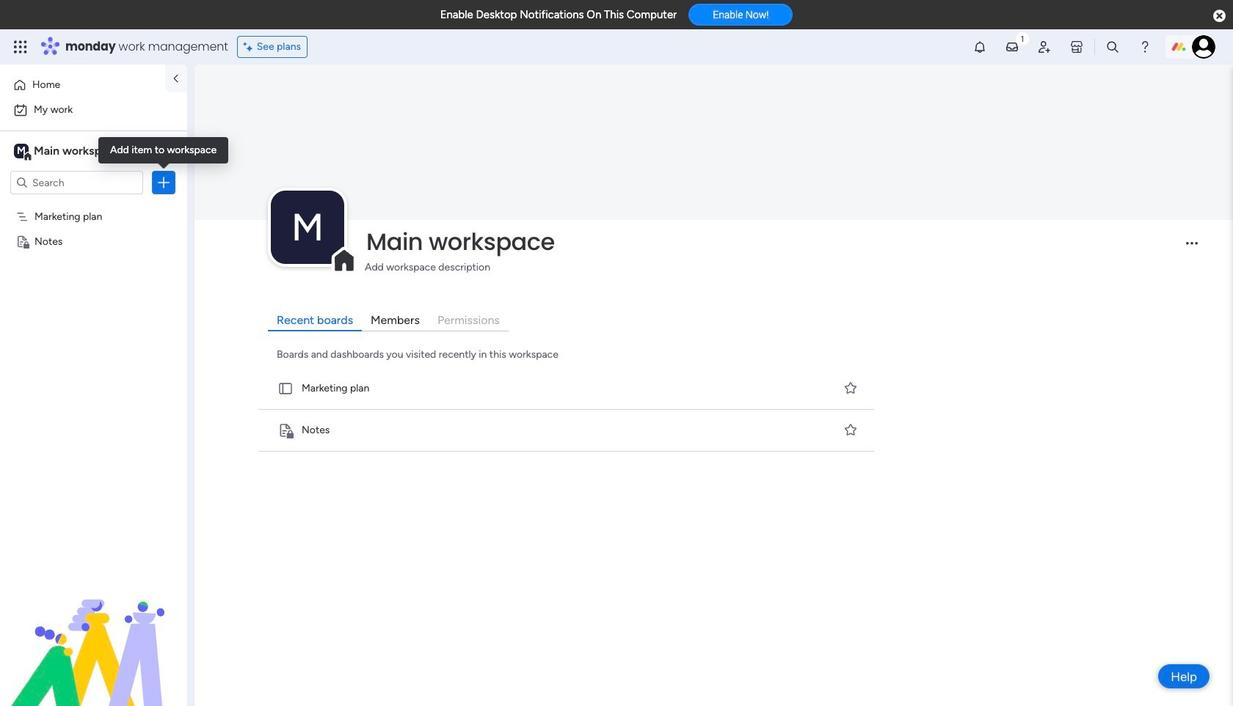 Task type: describe. For each thing, give the bounding box(es) containing it.
invite members image
[[1037, 40, 1052, 54]]

monday marketplace image
[[1069, 40, 1084, 54]]

select product image
[[13, 40, 28, 54]]

add to favorites image
[[843, 423, 858, 438]]

update feed image
[[1005, 40, 1020, 54]]

quick search results list box
[[255, 368, 879, 452]]

Search in workspace field
[[31, 174, 123, 191]]

workspace selection element
[[14, 142, 123, 161]]

2 vertical spatial option
[[0, 203, 187, 206]]

dapulse close image
[[1213, 9, 1226, 23]]

add to favorites image
[[843, 381, 858, 396]]

lottie animation image
[[0, 559, 187, 707]]

v2 ellipsis image
[[1186, 242, 1198, 255]]

see plans image
[[243, 39, 257, 55]]

notifications image
[[973, 40, 987, 54]]



Task type: locate. For each thing, give the bounding box(es) containing it.
private board image
[[277, 423, 294, 439]]

workspace image
[[14, 143, 29, 159], [271, 191, 344, 264]]

1 image
[[1016, 30, 1029, 47]]

0 vertical spatial workspace image
[[14, 143, 29, 159]]

1 horizontal spatial workspace image
[[271, 191, 344, 264]]

list box
[[0, 201, 187, 452]]

1 vertical spatial workspace image
[[271, 191, 344, 264]]

None field
[[363, 227, 1174, 258]]

private board image
[[15, 234, 29, 248]]

0 horizontal spatial workspace image
[[14, 143, 29, 159]]

public board image
[[277, 381, 294, 397]]

option
[[9, 73, 156, 97], [9, 98, 178, 122], [0, 203, 187, 206]]

0 vertical spatial option
[[9, 73, 156, 97]]

search everything image
[[1105, 40, 1120, 54]]

1 vertical spatial option
[[9, 98, 178, 122]]

help image
[[1138, 40, 1152, 54]]

kendall parks image
[[1192, 35, 1216, 59]]

lottie animation element
[[0, 559, 187, 707]]

options image
[[156, 175, 171, 190]]



Task type: vqa. For each thing, say whether or not it's contained in the screenshot.
Private board image
yes



